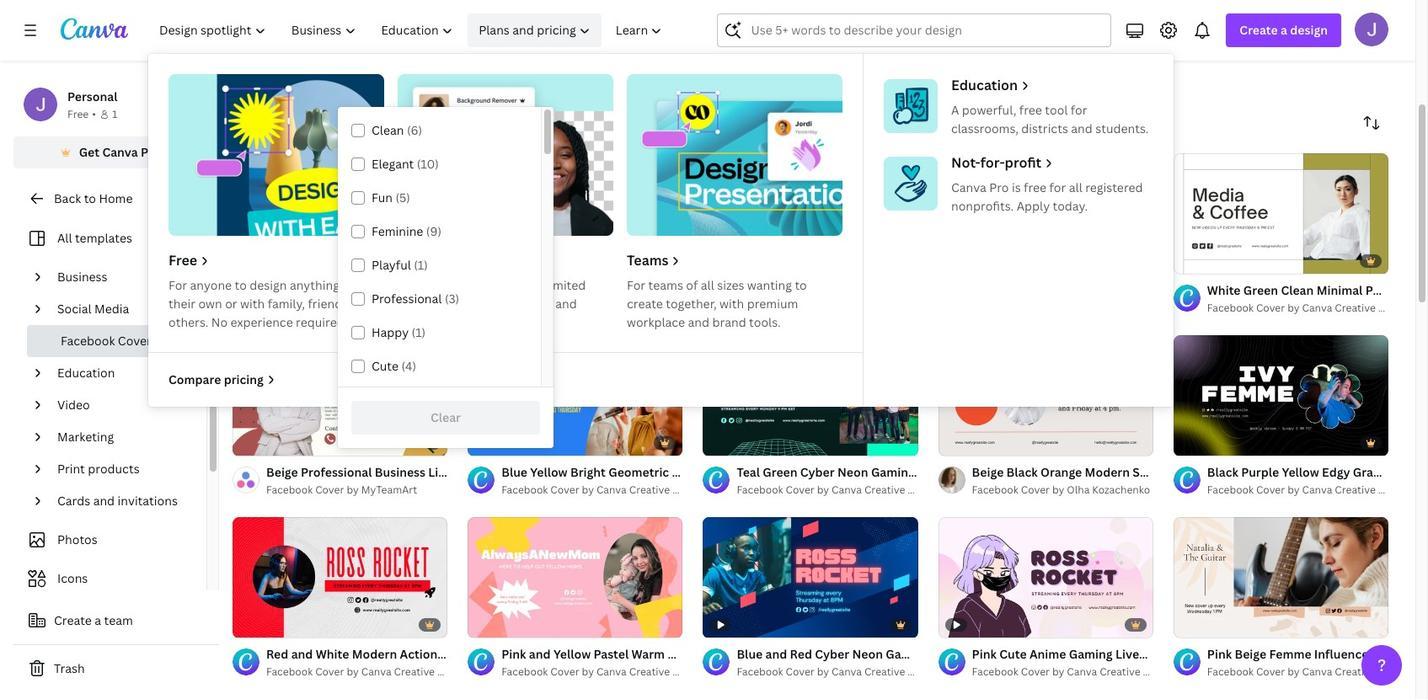 Task type: vqa. For each thing, say whether or not it's contained in the screenshot.
Creative in the Teal Green Cyber Neon Gaming Livestream Facebook Cover Facebook Cover By Canva Creative Studio
yes



Task type: locate. For each thing, give the bounding box(es) containing it.
all templates link
[[24, 222, 196, 254]]

others.
[[169, 314, 209, 330]]

1 horizontal spatial a
[[288, 226, 294, 242]]

1 vertical spatial all
[[701, 277, 714, 293]]

professional up 'facebook cover by myteamart' link
[[301, 464, 372, 480]]

2 wanting from the left
[[747, 277, 792, 293]]

0 vertical spatial free
[[67, 107, 89, 121]]

2 horizontal spatial for
[[627, 277, 646, 293]]

sheryl
[[832, 301, 863, 315]]

for inside for anyone to design anything, on their own or with family, friends, or others. no experience required.
[[169, 277, 187, 293]]

playful (1)
[[372, 257, 428, 273]]

pro down feminine (9)
[[398, 251, 420, 270]]

wanting inside the for teams of all sizes wanting to create together, with premium workplace and brand tools.
[[747, 277, 792, 293]]

2 horizontal spatial create
[[1240, 22, 1278, 38]]

beige black orange modern skincare livestream facebook cover image
[[938, 335, 1153, 456]]

creative inside green femme influencer wellness livestream facebook cover facebook cover by canva creative studio
[[1100, 301, 1141, 315]]

tools. down the (3)
[[438, 314, 469, 330]]

(1) for happy (1)
[[412, 324, 426, 340]]

for inside a powerful, free tool for classrooms, districts and students.
[[1071, 102, 1088, 118]]

not-
[[951, 153, 981, 172]]

for for education
[[1071, 102, 1088, 118]]

professional down playful (1)
[[372, 291, 442, 307]]

free left •
[[67, 107, 89, 121]]

shop
[[815, 282, 845, 298]]

back
[[54, 190, 81, 206]]

templates for 48 templates
[[250, 115, 307, 131]]

for inside the for teams of all sizes wanting to create together, with premium workplace and brand tools.
[[627, 277, 646, 293]]

templates right 48
[[250, 115, 307, 131]]

1 vertical spatial neon
[[852, 647, 883, 663]]

for up "today."
[[1050, 179, 1066, 195]]

1 vertical spatial (1)
[[412, 324, 426, 340]]

to inside for individuals wanting unlimited access to premium content and design tools.
[[439, 296, 451, 312]]

creative
[[629, 301, 670, 315], [1100, 301, 1141, 315], [1335, 301, 1376, 315], [629, 483, 670, 497], [864, 483, 905, 497], [1335, 483, 1376, 497], [394, 664, 435, 679], [629, 665, 670, 679], [1335, 665, 1376, 679], [864, 665, 905, 679], [1100, 665, 1141, 679]]

2 premium from the left
[[747, 296, 798, 312]]

1 wanting from the left
[[484, 277, 529, 293]]

pro left is
[[989, 179, 1009, 195]]

pro inside button
[[141, 144, 160, 160]]

cyber right red
[[815, 647, 849, 663]]

all for all filters
[[266, 75, 282, 91]]

1 horizontal spatial tools.
[[749, 314, 781, 330]]

to right "back"
[[84, 190, 96, 206]]

teams
[[648, 277, 683, 293]]

1 vertical spatial for
[[1050, 179, 1066, 195]]

wanting right sizes
[[747, 277, 792, 293]]

and down unlimited
[[555, 296, 577, 312]]

a for design
[[1281, 22, 1288, 38]]

with inside the for teams of all sizes wanting to create together, with premium workplace and brand tools.
[[720, 296, 744, 312]]

0 vertical spatial business
[[57, 269, 107, 285]]

gaming inside pink cute anime gaming livestream facebook cover facebook cover by canva creative studio
[[1069, 647, 1113, 663]]

1 horizontal spatial create
[[247, 226, 285, 242]]

wanting
[[484, 277, 529, 293], [747, 277, 792, 293]]

all up "today."
[[1069, 179, 1083, 195]]

teal
[[737, 464, 760, 480]]

1 with from the left
[[240, 296, 265, 312]]

studio inside teal green cyber neon gaming livestream facebook cover facebook cover by canva creative studio
[[908, 483, 940, 497]]

templates
[[250, 115, 307, 131], [75, 230, 132, 246]]

blue and red cyber neon gaming livestream facebook cover link
[[737, 646, 1091, 664]]

0 horizontal spatial free
[[67, 107, 89, 121]]

wanting up content
[[484, 277, 529, 293]]

create inside dropdown button
[[1240, 22, 1278, 38]]

design
[[1290, 22, 1328, 38], [250, 277, 287, 293], [398, 314, 435, 330]]

0 vertical spatial free
[[1019, 102, 1042, 118]]

and right plans
[[513, 22, 534, 38]]

1
[[112, 107, 117, 121]]

1 horizontal spatial education
[[951, 76, 1018, 94]]

1 horizontal spatial cute
[[1000, 647, 1027, 663]]

1 premium from the left
[[454, 296, 505, 312]]

pink beige femme influencer musician livestream facebook cover image
[[1174, 517, 1389, 638]]

free
[[67, 107, 89, 121], [169, 251, 197, 270]]

a inside dropdown button
[[1281, 22, 1288, 38]]

free for free
[[169, 251, 197, 270]]

1 vertical spatial all
[[57, 230, 72, 246]]

0 vertical spatial (1)
[[414, 257, 428, 273]]

create a design
[[1240, 22, 1328, 38]]

by inside pink cute anime gaming livestream facebook cover facebook cover by canva creative studio
[[1052, 665, 1065, 679]]

0 horizontal spatial all
[[701, 277, 714, 293]]

to left the shop
[[795, 277, 807, 293]]

1 vertical spatial business
[[375, 464, 426, 480]]

facebook cover by canva creative studio
[[502, 301, 705, 315], [1207, 301, 1410, 315], [502, 483, 705, 497], [1207, 483, 1410, 497], [266, 664, 469, 679], [502, 665, 705, 679], [1207, 665, 1410, 679]]

canva inside pink cute anime gaming livestream facebook cover facebook cover by canva creative studio
[[1067, 665, 1097, 679]]

1 horizontal spatial for
[[1071, 102, 1088, 118]]

to
[[84, 190, 96, 206], [235, 277, 247, 293], [795, 277, 807, 293], [439, 296, 451, 312]]

1 tools. from the left
[[438, 314, 469, 330]]

business up social
[[57, 269, 107, 285]]

1 vertical spatial free
[[1024, 179, 1047, 195]]

0 vertical spatial professional
[[372, 291, 442, 307]]

for for not-for-profit
[[1050, 179, 1066, 195]]

studio
[[673, 301, 705, 315], [1143, 301, 1175, 315], [1378, 301, 1410, 315], [673, 483, 705, 497], [908, 483, 940, 497], [1378, 483, 1410, 497], [437, 664, 469, 679], [673, 665, 705, 679], [1378, 665, 1410, 679], [908, 665, 940, 679], [1143, 665, 1175, 679]]

livestream inside pink cute anime gaming livestream facebook cover facebook cover by canva creative studio
[[1116, 647, 1179, 663]]

1 vertical spatial create
[[247, 226, 285, 242]]

pro
[[141, 144, 160, 160], [989, 179, 1009, 195], [398, 251, 420, 270]]

style button
[[338, 67, 408, 100]]

all inside canva pro is free for all registered nonprofits. apply today.
[[1069, 179, 1083, 195]]

with down sizes
[[720, 296, 744, 312]]

1 horizontal spatial business
[[375, 464, 426, 480]]

wanting inside for individuals wanting unlimited access to premium content and design tools.
[[484, 277, 529, 293]]

facebook cover by canva creative studio for pink and yellow pastel warm and youthful mom blogger livestream facebook cover image
[[502, 665, 705, 679]]

cute right the pink at the right bottom
[[1000, 647, 1027, 663]]

canva inside teal green cyber neon gaming livestream facebook cover facebook cover by canva creative studio
[[832, 483, 862, 497]]

business
[[57, 269, 107, 285], [375, 464, 426, 480]]

and inside blue and red cyber neon gaming livestream facebook cover facebook cover by canva creative studio
[[766, 647, 787, 663]]

cyber right teal in the bottom right of the page
[[800, 464, 835, 480]]

0 horizontal spatial create
[[54, 613, 92, 629]]

1 vertical spatial green
[[763, 464, 798, 480]]

design down access at the left of the page
[[398, 314, 435, 330]]

for up their in the left top of the page
[[169, 277, 187, 293]]

for inside canva pro is free for all registered nonprofits. apply today.
[[1050, 179, 1066, 195]]

0 vertical spatial cute
[[372, 358, 399, 374]]

1 vertical spatial a
[[288, 226, 294, 242]]

0 horizontal spatial tools.
[[438, 314, 469, 330]]

0 horizontal spatial business
[[57, 269, 107, 285]]

48
[[233, 115, 247, 131]]

green inside teal green cyber neon gaming livestream facebook cover facebook cover by canva creative studio
[[763, 464, 798, 480]]

photos link
[[24, 524, 196, 556]]

0 horizontal spatial all
[[57, 230, 72, 246]]

all for all templates
[[57, 230, 72, 246]]

canva inside blue and red cyber neon gaming livestream facebook cover facebook cover by canva creative studio
[[832, 665, 862, 679]]

0 horizontal spatial green
[[763, 464, 798, 480]]

0 vertical spatial pro
[[141, 144, 160, 160]]

and right districts
[[1071, 120, 1093, 137]]

2 for from the left
[[398, 277, 416, 293]]

create a team button
[[13, 604, 219, 638]]

cute left the (4)
[[372, 358, 399, 374]]

or down on
[[354, 296, 366, 312]]

education up powerful,
[[951, 76, 1018, 94]]

1 vertical spatial professional
[[301, 464, 372, 480]]

0 vertical spatial cyber
[[800, 464, 835, 480]]

0 vertical spatial design
[[1290, 22, 1328, 38]]

livestream inside beige professional business livestream facebook cover facebook cover by myteamart
[[428, 464, 492, 480]]

0 horizontal spatial for
[[1050, 179, 1066, 195]]

registered
[[1085, 179, 1143, 195]]

1 horizontal spatial pro
[[398, 251, 420, 270]]

0 horizontal spatial design
[[250, 277, 287, 293]]

(1)
[[414, 257, 428, 273], [412, 324, 426, 340]]

0 vertical spatial pricing
[[537, 22, 576, 38]]

anyone
[[190, 277, 232, 293]]

1 vertical spatial cute
[[1000, 647, 1027, 663]]

0 vertical spatial all
[[266, 75, 282, 91]]

and inside a powerful, free tool for classrooms, districts and students.
[[1071, 120, 1093, 137]]

0 vertical spatial for
[[1071, 102, 1088, 118]]

for right the tool
[[1071, 102, 1088, 118]]

beige professional business livestream facebook cover link
[[266, 463, 587, 482]]

apply
[[1017, 198, 1050, 214]]

premium inside for individuals wanting unlimited access to premium content and design tools.
[[454, 296, 505, 312]]

with up experience
[[240, 296, 265, 312]]

2 horizontal spatial pro
[[989, 179, 1009, 195]]

create for create a blank livestream facebook cover
[[247, 226, 285, 242]]

free inside plans and pricing menu
[[169, 251, 197, 270]]

1 horizontal spatial free
[[169, 251, 197, 270]]

0 vertical spatial a
[[1281, 22, 1288, 38]]

print products link
[[51, 453, 196, 485]]

with inside for anyone to design anything, on their own or with family, friends, or others. no experience required.
[[240, 296, 265, 312]]

red
[[790, 647, 812, 663]]

pro up "back to home" link
[[141, 144, 160, 160]]

0 vertical spatial green
[[972, 282, 1007, 298]]

tools. down 'pastel' on the top
[[749, 314, 781, 330]]

0 horizontal spatial templates
[[75, 230, 132, 246]]

2 vertical spatial design
[[398, 314, 435, 330]]

cover
[[454, 226, 487, 242], [1020, 282, 1054, 298], [1295, 282, 1329, 298], [551, 301, 579, 315], [786, 301, 815, 315], [1021, 301, 1050, 315], [1256, 301, 1285, 315], [553, 464, 587, 480], [1042, 464, 1076, 480], [315, 483, 344, 497], [551, 483, 579, 497], [786, 483, 815, 497], [1021, 483, 1050, 497], [1256, 483, 1285, 497], [1057, 647, 1091, 663], [1240, 647, 1274, 663], [315, 664, 344, 679], [551, 665, 579, 679], [1256, 665, 1285, 679], [786, 665, 815, 679], [1021, 665, 1050, 679]]

templates down back to home
[[75, 230, 132, 246]]

0 horizontal spatial education
[[57, 365, 115, 381]]

design inside create a design dropdown button
[[1290, 22, 1328, 38]]

all right of
[[701, 277, 714, 293]]

Search search field
[[751, 14, 1101, 46]]

beige professional business livestream facebook cover image
[[233, 335, 448, 456]]

and right cards
[[93, 493, 115, 509]]

None search field
[[717, 13, 1112, 47]]

business up myteamart
[[375, 464, 426, 480]]

0 horizontal spatial with
[[240, 296, 265, 312]]

•
[[92, 107, 96, 121]]

green inside green femme influencer wellness livestream facebook cover facebook cover by canva creative studio
[[972, 282, 1007, 298]]

free up districts
[[1019, 102, 1042, 118]]

a powerful, free tool for classrooms, districts and students.
[[951, 102, 1149, 137]]

1 horizontal spatial green
[[972, 282, 1007, 298]]

a for blank
[[288, 226, 294, 242]]

feminine (9)
[[372, 223, 442, 239]]

0 vertical spatial all
[[1069, 179, 1083, 195]]

feature
[[510, 75, 554, 91]]

with for free
[[240, 296, 265, 312]]

(1) right playful
[[414, 257, 428, 273]]

social
[[57, 301, 92, 317]]

for-
[[981, 153, 1005, 172]]

facebook cover by canva creative studio for blue yellow bright geometric youth church livestream facebook cover image
[[502, 483, 705, 497]]

elegant
[[372, 156, 414, 172]]

get
[[79, 144, 99, 160]]

create a blank livestream facebook cover element
[[233, 153, 487, 275]]

1 horizontal spatial premium
[[747, 296, 798, 312]]

no
[[211, 314, 228, 330]]

kozachenko
[[1092, 483, 1150, 497]]

2 tools. from the left
[[749, 314, 781, 330]]

1 vertical spatial design
[[250, 277, 287, 293]]

1 horizontal spatial or
[[354, 296, 366, 312]]

tools. inside for individuals wanting unlimited access to premium content and design tools.
[[438, 314, 469, 330]]

and down together,
[[688, 314, 710, 330]]

color button
[[667, 67, 738, 100]]

2 vertical spatial pro
[[398, 251, 420, 270]]

green right teal in the bottom right of the page
[[763, 464, 798, 480]]

all inside button
[[266, 75, 282, 91]]

design left the jacob simon icon on the top of page
[[1290, 22, 1328, 38]]

all left filters
[[266, 75, 282, 91]]

for up create
[[627, 277, 646, 293]]

to down the individuals at the top left of the page
[[439, 296, 451, 312]]

facebook cover by canva creative studio link
[[502, 300, 705, 317], [1207, 300, 1410, 317], [502, 482, 705, 499], [737, 482, 940, 499], [1207, 482, 1410, 499], [266, 664, 469, 680], [502, 664, 705, 681], [1207, 664, 1410, 681], [737, 664, 940, 681], [972, 664, 1175, 681]]

1 horizontal spatial with
[[720, 296, 744, 312]]

free inside a powerful, free tool for classrooms, districts and students.
[[1019, 102, 1042, 118]]

green
[[972, 282, 1007, 298], [763, 464, 798, 480]]

1 horizontal spatial wanting
[[747, 277, 792, 293]]

0 vertical spatial education
[[951, 76, 1018, 94]]

1 horizontal spatial all
[[266, 75, 282, 91]]

get canva pro button
[[13, 137, 219, 169]]

by inside teal green cyber neon gaming livestream facebook cover facebook cover by canva creative studio
[[817, 483, 829, 497]]

1 horizontal spatial design
[[398, 314, 435, 330]]

pricing up feature button
[[537, 22, 576, 38]]

1 horizontal spatial all
[[1069, 179, 1083, 195]]

green femme influencer wellness livestream facebook cover facebook cover by canva creative studio
[[972, 282, 1329, 315]]

black purple yellow edgy gradient gaming livestream facebook cover image
[[1174, 335, 1389, 456]]

and inside the for teams of all sizes wanting to create together, with premium workplace and brand tools.
[[688, 314, 710, 330]]

to right anyone
[[235, 277, 247, 293]]

design up family,
[[250, 277, 287, 293]]

cards
[[57, 493, 90, 509]]

3 for from the left
[[627, 277, 646, 293]]

all filters button
[[233, 67, 332, 100]]

1 vertical spatial templates
[[75, 230, 132, 246]]

1 vertical spatial cyber
[[815, 647, 849, 663]]

free inside canva pro is free for all registered nonprofits. apply today.
[[1024, 179, 1047, 195]]

and left red
[[766, 647, 787, 663]]

all down "back"
[[57, 230, 72, 246]]

a
[[1281, 22, 1288, 38], [288, 226, 294, 242], [95, 613, 101, 629]]

livestream
[[331, 226, 394, 242], [1170, 282, 1234, 298], [428, 464, 492, 480], [918, 464, 981, 480], [932, 647, 996, 663], [1116, 647, 1179, 663]]

plans and pricing button
[[468, 13, 602, 47]]

0 vertical spatial templates
[[250, 115, 307, 131]]

free for free •
[[67, 107, 89, 121]]

on
[[345, 277, 360, 293]]

facebook cover by canva creative studio for black purple yellow edgy gradient gaming livestream facebook cover image
[[1207, 483, 1410, 497]]

for up access at the left of the page
[[398, 277, 416, 293]]

2 horizontal spatial design
[[1290, 22, 1328, 38]]

pricing right the compare
[[224, 372, 264, 388]]

workplace
[[627, 314, 685, 330]]

0 horizontal spatial premium
[[454, 296, 505, 312]]

create for create a team
[[54, 613, 92, 629]]

0 horizontal spatial for
[[169, 277, 187, 293]]

2 vertical spatial a
[[95, 613, 101, 629]]

style
[[348, 75, 377, 91]]

canva
[[102, 144, 138, 160], [951, 179, 987, 195], [597, 301, 627, 315], [1067, 301, 1097, 315], [1302, 301, 1333, 315], [597, 483, 627, 497], [832, 483, 862, 497], [1302, 483, 1333, 497], [361, 664, 391, 679], [597, 665, 627, 679], [1302, 665, 1333, 679], [832, 665, 862, 679], [1067, 665, 1097, 679]]

clear
[[431, 410, 461, 426]]

2 vertical spatial create
[[54, 613, 92, 629]]

0 vertical spatial create
[[1240, 22, 1278, 38]]

business inside beige professional business livestream facebook cover facebook cover by myteamart
[[375, 464, 426, 480]]

0 horizontal spatial wanting
[[484, 277, 529, 293]]

social media link
[[51, 293, 196, 325]]

1 horizontal spatial templates
[[250, 115, 307, 131]]

2 with from the left
[[720, 296, 744, 312]]

cute inside pink cute anime gaming livestream facebook cover facebook cover by canva creative studio
[[1000, 647, 1027, 663]]

0 vertical spatial neon
[[838, 464, 868, 480]]

create a design button
[[1226, 13, 1341, 47]]

fun (5)
[[372, 190, 410, 206]]

blue and red cyber neon gaming livestream facebook cover facebook cover by canva creative studio
[[737, 647, 1091, 679]]

education up the "video" in the bottom left of the page
[[57, 365, 115, 381]]

create inside "button"
[[54, 613, 92, 629]]

facebook covers
[[61, 333, 157, 349]]

1 vertical spatial pricing
[[224, 372, 264, 388]]

marketing
[[57, 429, 114, 445]]

clear button
[[351, 401, 540, 435]]

brand
[[712, 314, 746, 330]]

free up apply
[[1024, 179, 1047, 195]]

required.
[[296, 314, 348, 330]]

1 vertical spatial free
[[169, 251, 197, 270]]

green femme influencer wellness livestream facebook cover image
[[938, 153, 1153, 274]]

0 horizontal spatial or
[[225, 296, 237, 312]]

sizes
[[717, 277, 744, 293]]

a inside "button"
[[95, 613, 101, 629]]

icons link
[[24, 563, 196, 595]]

1 for from the left
[[169, 277, 187, 293]]

premium
[[454, 296, 505, 312], [747, 296, 798, 312]]

(1) right happy
[[412, 324, 426, 340]]

for inside for individuals wanting unlimited access to premium content and design tools.
[[398, 277, 416, 293]]

(10)
[[417, 156, 439, 172]]

pastel colors shop fashion collections facebook cover image
[[703, 153, 918, 274]]

to inside for anyone to design anything, on their own or with family, friends, or others. no experience required.
[[235, 277, 247, 293]]

1 vertical spatial pro
[[989, 179, 1009, 195]]

tools.
[[438, 314, 469, 330], [749, 314, 781, 330]]

creative inside teal green cyber neon gaming livestream facebook cover facebook cover by canva creative studio
[[864, 483, 905, 497]]

all inside 'link'
[[57, 230, 72, 246]]

or right own
[[225, 296, 237, 312]]

2 horizontal spatial a
[[1281, 22, 1288, 38]]

classrooms,
[[951, 120, 1019, 137]]

by inside beige professional business livestream facebook cover facebook cover by myteamart
[[347, 483, 359, 497]]

0 horizontal spatial pricing
[[224, 372, 264, 388]]

1 horizontal spatial pricing
[[537, 22, 576, 38]]

0 horizontal spatial a
[[95, 613, 101, 629]]

1 horizontal spatial for
[[398, 277, 416, 293]]

feature button
[[500, 67, 584, 100]]

green left femme in the right top of the page
[[972, 282, 1007, 298]]

gaming inside teal green cyber neon gaming livestream facebook cover facebook cover by canva creative studio
[[871, 464, 915, 480]]

compare pricing link
[[169, 371, 277, 389]]

templates inside 'link'
[[75, 230, 132, 246]]

studio inside blue and red cyber neon gaming livestream facebook cover facebook cover by canva creative studio
[[908, 665, 940, 679]]

free up anyone
[[169, 251, 197, 270]]

create for create a design
[[1240, 22, 1278, 38]]

get canva pro
[[79, 144, 160, 160]]

0 horizontal spatial pro
[[141, 144, 160, 160]]



Task type: describe. For each thing, give the bounding box(es) containing it.
collections
[[895, 282, 960, 298]]

with for teams
[[720, 296, 744, 312]]

tool
[[1045, 102, 1068, 118]]

influencer
[[1055, 282, 1114, 298]]

students.
[[1096, 120, 1149, 137]]

plans and pricing menu
[[148, 54, 1174, 407]]

marketing link
[[51, 421, 196, 453]]

pro inside canva pro is free for all registered nonprofits. apply today.
[[989, 179, 1009, 195]]

for teams of all sizes wanting to create together, with premium workplace and brand tools.
[[627, 277, 807, 330]]

nonprofits.
[[951, 198, 1014, 214]]

a for team
[[95, 613, 101, 629]]

blue yellow bright geometric youth church livestream facebook cover image
[[468, 335, 683, 456]]

facebook cover by canva creative studio for the pink beige femme influencer musician livestream facebook cover image
[[1207, 665, 1410, 679]]

districts
[[1022, 120, 1068, 137]]

tools. inside the for teams of all sizes wanting to create together, with premium workplace and brand tools.
[[749, 314, 781, 330]]

together,
[[666, 296, 717, 312]]

playful
[[372, 257, 411, 273]]

a
[[951, 102, 959, 118]]

studio inside pink cute anime gaming livestream facebook cover facebook cover by canva creative studio
[[1143, 665, 1175, 679]]

facebook cover by canva creative studio for red and white modern action gaming livestream facebook cover image
[[266, 664, 469, 679]]

$
[[430, 436, 436, 449]]

cyber inside teal green cyber neon gaming livestream facebook cover facebook cover by canva creative studio
[[800, 464, 835, 480]]

powerful,
[[962, 102, 1017, 118]]

trash
[[54, 661, 85, 677]]

teal green cyber neon gaming livestream facebook cover image
[[703, 335, 918, 456]]

clean
[[372, 122, 404, 138]]

white green clean minimal personal podcast livestream facebook cover image
[[1174, 153, 1389, 274]]

teal green cyber neon gaming livestream facebook cover link
[[737, 463, 1076, 482]]

2 or from the left
[[354, 296, 366, 312]]

trash link
[[13, 652, 219, 686]]

teal green cyber neon gaming livestream facebook cover facebook cover by canva creative studio
[[737, 464, 1076, 497]]

for anyone to design anything, on their own or with family, friends, or others. no experience required.
[[169, 277, 366, 330]]

and inside for individuals wanting unlimited access to premium content and design tools.
[[555, 296, 577, 312]]

colors
[[775, 282, 812, 298]]

by inside pastel colors shop fashion collections facebook cover facebook cover by sheryl mesodeil
[[817, 301, 829, 315]]

livestream inside blue and red cyber neon gaming livestream facebook cover facebook cover by canva creative studio
[[932, 647, 996, 663]]

own
[[198, 296, 222, 312]]

education inside plans and pricing menu
[[951, 76, 1018, 94]]

livestream inside green femme influencer wellness livestream facebook cover facebook cover by canva creative studio
[[1170, 282, 1234, 298]]

jacob simon image
[[1355, 13, 1389, 46]]

experience
[[231, 314, 293, 330]]

happy
[[372, 324, 409, 340]]

and inside popup button
[[513, 22, 534, 38]]

plans
[[479, 22, 510, 38]]

pink and yellow pastel warm and youthful mom blogger livestream facebook cover image
[[468, 517, 683, 638]]

back to home link
[[13, 182, 219, 216]]

(5)
[[396, 190, 410, 206]]

pink cute anime gaming livestream facebook cover facebook cover by canva creative studio
[[972, 647, 1274, 679]]

fashion
[[847, 282, 892, 298]]

templates for all templates
[[75, 230, 132, 246]]

beige professional business livestream facebook cover facebook cover by myteamart
[[266, 464, 587, 497]]

pricing inside popup button
[[537, 22, 576, 38]]

cyber inside blue and red cyber neon gaming livestream facebook cover facebook cover by canva creative studio
[[815, 647, 849, 663]]

0 horizontal spatial cute
[[372, 358, 399, 374]]

filters
[[284, 75, 321, 91]]

professional (3)
[[372, 291, 459, 307]]

design inside for anyone to design anything, on their own or with family, friends, or others. no experience required.
[[250, 277, 287, 293]]

premium inside the for teams of all sizes wanting to create together, with premium workplace and brand tools.
[[747, 296, 798, 312]]

neon inside blue and red cyber neon gaming livestream facebook cover facebook cover by canva creative studio
[[852, 647, 883, 663]]

personal
[[67, 88, 117, 104]]

social media
[[57, 301, 129, 317]]

facebook cover by canva creative studio for "white green clean minimal personal podcast livestream facebook cover" image
[[1207, 301, 1410, 315]]

create a team
[[54, 613, 133, 629]]

pink
[[972, 647, 997, 663]]

creative inside blue and red cyber neon gaming livestream facebook cover facebook cover by canva creative studio
[[864, 665, 905, 679]]

livestream facebook covers templates image
[[1029, 0, 1389, 46]]

canva inside button
[[102, 144, 138, 160]]

free •
[[67, 107, 96, 121]]

pink cute anime gaming livestream facebook cover link
[[972, 646, 1274, 664]]

blue
[[737, 647, 763, 663]]

livestream inside teal green cyber neon gaming livestream facebook cover facebook cover by canva creative studio
[[918, 464, 981, 480]]

pricing inside menu
[[224, 372, 264, 388]]

1 vertical spatial education
[[57, 365, 115, 381]]

red and white modern action gaming livestream facebook cover image
[[233, 517, 448, 638]]

1 or from the left
[[225, 296, 237, 312]]

Sort by button
[[1355, 106, 1389, 140]]

wellness
[[1117, 282, 1168, 298]]

compare
[[169, 372, 221, 388]]

not-for-profit
[[951, 153, 1042, 172]]

for for free
[[169, 277, 187, 293]]

creative inside pink cute anime gaming livestream facebook cover facebook cover by canva creative studio
[[1100, 665, 1141, 679]]

design inside for individuals wanting unlimited access to premium content and design tools.
[[398, 314, 435, 330]]

their
[[169, 296, 196, 312]]

to inside the for teams of all sizes wanting to create together, with premium workplace and brand tools.
[[795, 277, 807, 293]]

team
[[104, 613, 133, 629]]

blank
[[297, 226, 328, 242]]

pastel colors shop fashion collections facebook cover facebook cover by sheryl mesodeil
[[737, 282, 1054, 315]]

(9)
[[426, 223, 442, 239]]

business link
[[51, 261, 196, 293]]

(1) for playful (1)
[[414, 257, 428, 273]]

back to home
[[54, 190, 133, 206]]

all inside the for teams of all sizes wanting to create together, with premium workplace and brand tools.
[[701, 277, 714, 293]]

gaming inside blue and red cyber neon gaming livestream facebook cover facebook cover by canva creative studio
[[886, 647, 930, 663]]

teams
[[627, 251, 669, 270]]

friends,
[[308, 296, 351, 312]]

icons
[[57, 570, 88, 586]]

theme button
[[414, 67, 493, 100]]

48 templates
[[233, 115, 307, 131]]

canva inside canva pro is free for all registered nonprofits. apply today.
[[951, 179, 987, 195]]

purple yellow bright geometric youth church livestream facebook cover image
[[468, 153, 683, 274]]

canva inside green femme influencer wellness livestream facebook cover facebook cover by canva creative studio
[[1067, 301, 1097, 315]]

is
[[1012, 179, 1021, 195]]

cards and invitations
[[57, 493, 178, 509]]

anime
[[1030, 647, 1066, 663]]

fun
[[372, 190, 393, 206]]

studio inside green femme influencer wellness livestream facebook cover facebook cover by canva creative studio
[[1143, 301, 1175, 315]]

all templates
[[57, 230, 132, 246]]

facebook cover by sheryl mesodeil link
[[737, 300, 918, 317]]

(6)
[[407, 122, 422, 138]]

by inside blue and red cyber neon gaming livestream facebook cover facebook cover by canva creative studio
[[817, 665, 829, 679]]

by inside green femme influencer wellness livestream facebook cover facebook cover by canva creative studio
[[1052, 301, 1065, 315]]

for for pro
[[398, 277, 416, 293]]

elegant (10)
[[372, 156, 439, 172]]

facebook cover by myteamart link
[[266, 482, 448, 499]]

neon inside teal green cyber neon gaming livestream facebook cover facebook cover by canva creative studio
[[838, 464, 868, 480]]

video
[[57, 397, 90, 413]]

family,
[[268, 296, 305, 312]]

(3)
[[445, 291, 459, 307]]

top level navigation element
[[148, 13, 1174, 407]]

happy (1)
[[372, 324, 426, 340]]

beige
[[266, 464, 298, 480]]

profit
[[1005, 153, 1042, 172]]

all filters
[[266, 75, 321, 91]]

create a blank livestream facebook cover link
[[233, 153, 487, 275]]

create
[[627, 296, 663, 312]]

facebook cover by olha kozachenko link
[[972, 482, 1153, 499]]

print
[[57, 461, 85, 477]]

professional inside beige professional business livestream facebook cover facebook cover by myteamart
[[301, 464, 372, 480]]

for for teams
[[627, 277, 646, 293]]

for individuals wanting unlimited access to premium content and design tools.
[[398, 277, 586, 330]]



